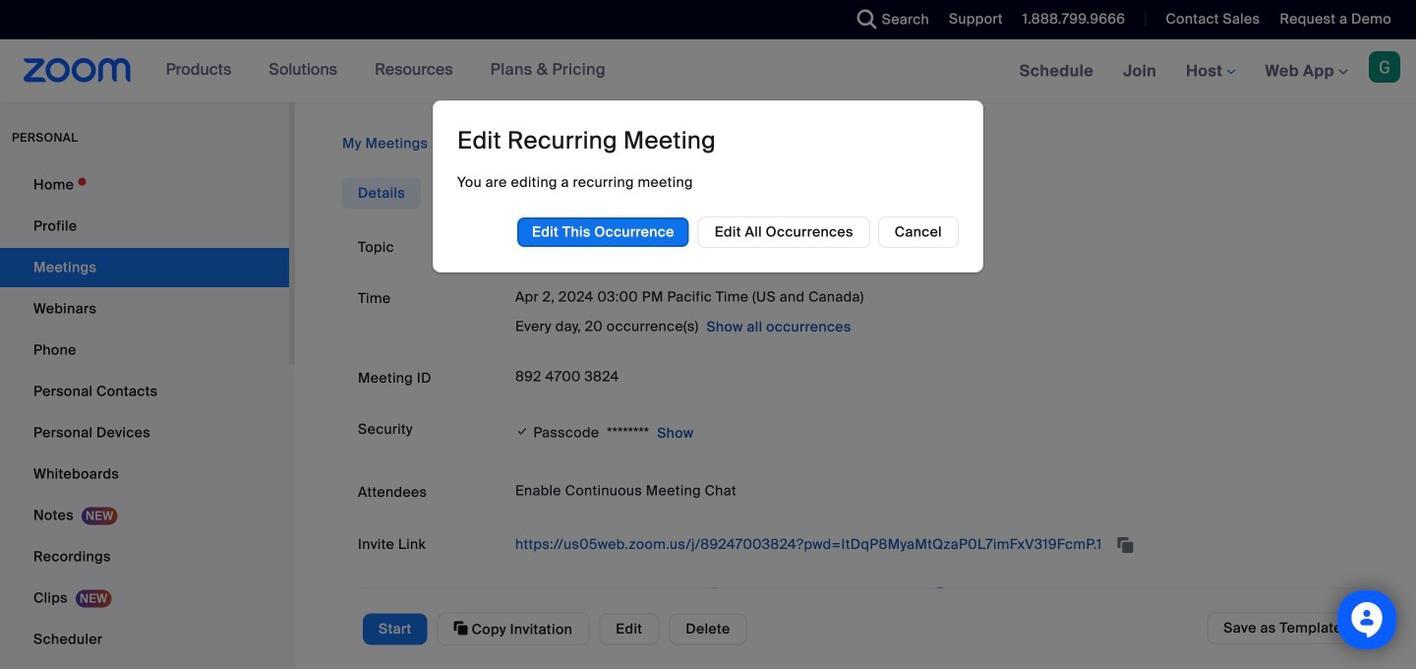 Task type: vqa. For each thing, say whether or not it's contained in the screenshot.
"text box" at the bottom of page
no



Task type: locate. For each thing, give the bounding box(es) containing it.
manage recursion navigation
[[342, 134, 1370, 154]]

personal menu menu
[[0, 165, 289, 669]]

heading
[[457, 125, 716, 156]]

meetings navigation
[[1005, 39, 1417, 104]]

product information navigation
[[151, 39, 621, 102]]

add to google calendar image
[[516, 587, 535, 607]]

dialog
[[433, 100, 984, 273]]

tab
[[342, 178, 421, 209]]

application
[[516, 529, 1354, 560]]

banner
[[0, 39, 1417, 104]]



Task type: describe. For each thing, give the bounding box(es) containing it.
checked image
[[516, 421, 530, 441]]

right image
[[434, 134, 446, 153]]

add to outlook calendar (.ics) image
[[702, 587, 722, 607]]

add to yahoo calendar image
[[931, 587, 951, 607]]

copy image
[[454, 619, 468, 637]]

manage my meeting tab control tab list
[[342, 178, 421, 209]]



